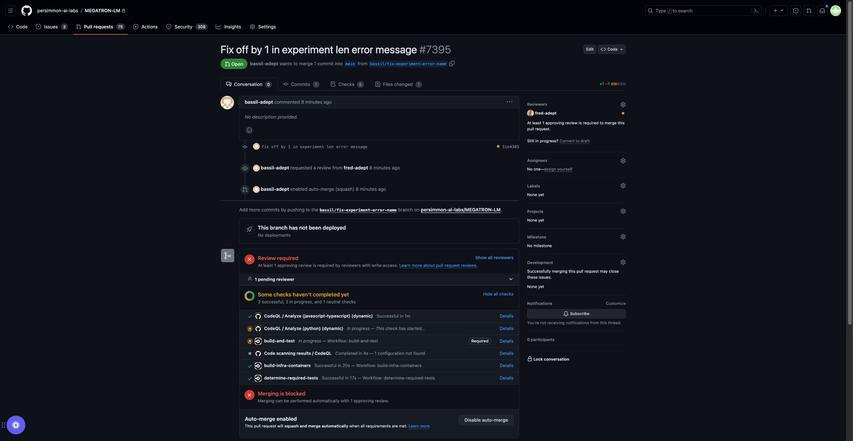 Task type: describe. For each thing, give the bounding box(es) containing it.
x image
[[247, 393, 252, 398]]

gear image for the select projects element
[[621, 209, 626, 214]]

bell image
[[564, 311, 569, 317]]

git pull request image for issue opened icon
[[76, 24, 81, 29]]

git merge image
[[224, 252, 232, 260]]

play image
[[133, 24, 138, 29]]

0 vertical spatial lock image
[[122, 9, 126, 13]]

copy image
[[449, 61, 455, 66]]

shield image
[[166, 24, 171, 29]]

git commit image
[[283, 81, 289, 87]]

select assignees element
[[527, 156, 626, 172]]

2 @circleci checks image from the top
[[255, 363, 262, 370]]

@bassil adept image for git commit image
[[253, 143, 260, 150]]

gear image inside link issues element
[[621, 260, 626, 265]]

link issues element
[[527, 258, 626, 290]]

1 @circleci checks image from the top
[[255, 338, 262, 345]]

comment discussion image
[[226, 81, 232, 87]]

add or remove reactions image
[[247, 128, 252, 133]]

@github actions image
[[255, 313, 262, 320]]

person image
[[247, 276, 253, 282]]

issue opened image
[[793, 8, 799, 13]]

1 move image from the left
[[1, 421, 3, 429]]

command palette image
[[754, 8, 759, 13]]

@github advanced security image
[[255, 351, 262, 357]]

triangle down image
[[780, 8, 785, 13]]

git commit image
[[242, 144, 248, 150]]

git pull request image for issue opened image
[[807, 8, 812, 13]]

2 move image from the left
[[3, 421, 6, 429]]

pull request tabs element
[[221, 77, 596, 91]]

@fred adept image
[[527, 110, 534, 117]]



Task type: vqa. For each thing, say whether or not it's contained in the screenshot.
the rightmost git pull request image
yes



Task type: locate. For each thing, give the bounding box(es) containing it.
add or remove reactions element
[[245, 126, 254, 135]]

rocket image
[[247, 227, 252, 232]]

3 / 6 checks ok image
[[496, 144, 501, 149]]

checklist image
[[331, 81, 336, 87]]

1 vertical spatial @circleci checks image
[[255, 363, 262, 370]]

@bassil adept image right git pull request icon
[[253, 186, 260, 193]]

2 check image from the top
[[247, 363, 253, 369]]

0 horizontal spatial git pull request image
[[76, 24, 81, 29]]

1 horizontal spatial lock image
[[527, 356, 533, 362]]

gear image
[[250, 24, 255, 29], [621, 102, 626, 107], [621, 183, 626, 188], [621, 234, 626, 239], [621, 260, 626, 265]]

show image
[[508, 277, 514, 282]]

record a loom image
[[12, 421, 20, 429]]

@bassil adept image
[[253, 143, 260, 150], [253, 186, 260, 193]]

check image for @circleci checks icon
[[247, 376, 253, 381]]

x image
[[247, 257, 252, 262]]

graph image
[[216, 24, 221, 29]]

@github actions image
[[255, 326, 262, 332]]

notifications image
[[820, 8, 825, 13]]

select projects element
[[527, 207, 626, 223]]

@circleci checks image
[[255, 375, 262, 382]]

git pull request image
[[807, 8, 812, 13], [76, 24, 81, 29]]

git pull request image
[[242, 187, 248, 192]]

1 vertical spatial code image
[[601, 47, 606, 52]]

check image for @github actions icon
[[247, 314, 253, 319]]

1 vertical spatial lock image
[[527, 356, 533, 362]]

0 horizontal spatial code image
[[8, 24, 13, 29]]

@circleci checks image up @github advanced security image
[[255, 338, 262, 345]]

@circleci checks image
[[255, 338, 262, 345], [255, 363, 262, 370]]

dot fill image
[[621, 111, 626, 116]]

status: open image
[[225, 61, 230, 67]]

1 horizontal spatial code image
[[601, 47, 606, 52]]

issue opened image
[[36, 24, 41, 29]]

@circleci checks image down @github advanced security image
[[255, 363, 262, 370]]

triangle down image
[[619, 47, 624, 52]]

select reviewers element
[[527, 100, 626, 147]]

@bassil adept image right git commit image
[[253, 143, 260, 150]]

eye image
[[242, 166, 248, 171]]

0 vertical spatial @circleci checks image
[[255, 338, 262, 345]]

2 @bassil adept image from the top
[[253, 186, 260, 193]]

2 gear image from the top
[[621, 209, 626, 214]]

0 vertical spatial check image
[[247, 314, 253, 319]]

check image left @github actions icon
[[247, 314, 253, 319]]

move image
[[1, 421, 3, 429], [3, 421, 6, 429]]

code image
[[8, 24, 13, 29], [601, 47, 606, 52]]

check image down the square fill image
[[247, 363, 253, 369]]

2 vertical spatial check image
[[247, 376, 253, 381]]

code image left issue opened icon
[[8, 24, 13, 29]]

1 horizontal spatial git pull request image
[[807, 8, 812, 13]]

check image left @circleci checks icon
[[247, 376, 253, 381]]

check image for first @circleci checks image from the bottom
[[247, 363, 253, 369]]

gear image inside the select projects element
[[621, 209, 626, 214]]

gear image
[[621, 158, 626, 163], [621, 209, 626, 214]]

gear image for "select assignees" element
[[621, 158, 626, 163]]

0 horizontal spatial lock image
[[122, 9, 126, 13]]

bassil adept image
[[221, 96, 234, 109]]

0 vertical spatial gear image
[[621, 158, 626, 163]]

file diff image
[[375, 81, 381, 87]]

gear image inside "select assignees" element
[[621, 158, 626, 163]]

check image
[[247, 314, 253, 319], [247, 363, 253, 369], [247, 376, 253, 381]]

homepage image
[[21, 5, 32, 16]]

@bassil adept image for git pull request icon
[[253, 186, 260, 193]]

0 vertical spatial git pull request image
[[807, 8, 812, 13]]

1 check image from the top
[[247, 314, 253, 319]]

plus image
[[773, 8, 778, 13]]

list
[[35, 5, 641, 16]]

1 @bassil adept image from the top
[[253, 143, 260, 150]]

3 check image from the top
[[247, 376, 253, 381]]

0 vertical spatial @bassil adept image
[[253, 143, 260, 150]]

square fill image
[[247, 351, 253, 356]]

1 vertical spatial gear image
[[621, 209, 626, 214]]

1 vertical spatial @bassil adept image
[[253, 186, 260, 193]]

code image left triangle down image
[[601, 47, 606, 52]]

1 vertical spatial git pull request image
[[76, 24, 81, 29]]

show options image
[[507, 99, 512, 105]]

lock image
[[122, 9, 126, 13], [527, 356, 533, 362]]

1 vertical spatial check image
[[247, 363, 253, 369]]

@bassil adept image
[[253, 165, 260, 172]]

0 vertical spatial code image
[[8, 24, 13, 29]]

1 gear image from the top
[[621, 158, 626, 163]]



